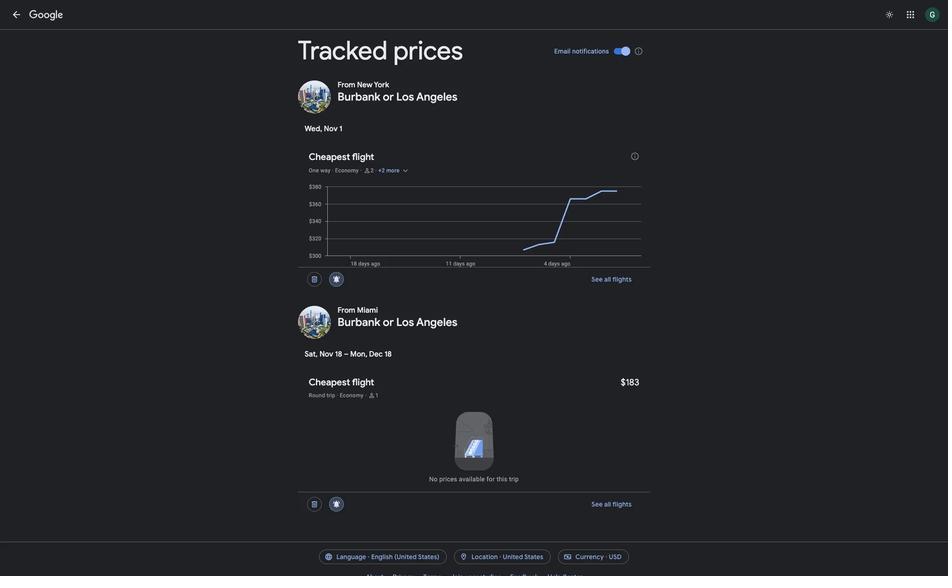 Task type: vqa. For each thing, say whether or not it's contained in the screenshot.
REMOVE SAVED FLIGHT, ROUND TRIP FROM MIAMI TO BURBANK OR LOS ANGELES.SAT, NOV 18 – MON, DEC 18 'ICON'
yes



Task type: locate. For each thing, give the bounding box(es) containing it.
1 see all flights from the top
[[592, 276, 632, 284]]

1 burbank from the top
[[338, 90, 380, 104]]

0 vertical spatial from
[[338, 81, 355, 90]]

cheapest for burbank
[[309, 152, 350, 163]]

0 vertical spatial all
[[605, 276, 611, 284]]

2 from from the top
[[338, 306, 355, 315]]

see
[[592, 276, 603, 284], [592, 501, 603, 509]]

18
[[335, 350, 342, 359], [385, 350, 392, 359]]

0 vertical spatial cheapest flight
[[309, 152, 374, 163]]

from new york burbank or los angeles
[[338, 81, 457, 104]]

0 vertical spatial angeles
[[416, 90, 457, 104]]

2 cheapest flight from the top
[[309, 377, 374, 389]]

1 los from the top
[[396, 90, 414, 104]]

0 vertical spatial prices
[[393, 35, 463, 67]]

all
[[605, 276, 611, 284], [605, 501, 611, 509]]

1
[[339, 125, 342, 134], [375, 393, 379, 399]]

1 horizontal spatial 18
[[385, 350, 392, 359]]

0 vertical spatial nov
[[324, 125, 338, 134]]

0 horizontal spatial 18
[[335, 350, 342, 359]]

0 vertical spatial burbank
[[338, 90, 380, 104]]

economy for round trip economy
[[340, 393, 363, 399]]

burbank down new
[[338, 90, 380, 104]]

0 vertical spatial or
[[383, 90, 394, 104]]

nov
[[324, 125, 338, 134], [320, 350, 333, 359]]

1 vertical spatial flights
[[613, 501, 632, 509]]

from inside from new york burbank or los angeles
[[338, 81, 355, 90]]

flights
[[613, 276, 632, 284], [613, 501, 632, 509]]

1 horizontal spatial trip
[[509, 476, 519, 483]]

cheapest flight for burbank
[[309, 152, 374, 163]]

trip
[[327, 393, 335, 399], [509, 476, 519, 483]]

location
[[471, 553, 498, 562]]

1 vertical spatial 1
[[375, 393, 379, 399]]

notifications
[[572, 48, 609, 55]]

burbank down the miami
[[338, 316, 380, 330]]

$183
[[621, 377, 639, 389]]

from left the miami
[[338, 306, 355, 315]]

1 all from the top
[[605, 276, 611, 284]]

see all flights for los
[[592, 276, 632, 284]]

0 vertical spatial trip
[[327, 393, 335, 399]]

1 flight from the top
[[352, 152, 374, 163]]

1 or from the top
[[383, 90, 394, 104]]

1 right wed,
[[339, 125, 342, 134]]

cheapest up round trip economy
[[309, 377, 350, 389]]

cheapest up way
[[309, 152, 350, 163]]

2
[[371, 168, 374, 174], [382, 168, 385, 174]]

flight up 2 passengers text field
[[352, 152, 374, 163]]

nov for york
[[324, 125, 338, 134]]

united states
[[503, 553, 543, 562]]

trip right this
[[509, 476, 519, 483]]

2 left +
[[371, 168, 374, 174]]

flight down mon,
[[352, 377, 374, 389]]

cheapest flight
[[309, 152, 374, 163], [309, 377, 374, 389]]

from for york
[[338, 81, 355, 90]]

1 flights from the top
[[613, 276, 632, 284]]

usd
[[609, 553, 622, 562]]

1 vertical spatial angeles
[[416, 316, 457, 330]]

1 vertical spatial from
[[338, 306, 355, 315]]

18 left –
[[335, 350, 342, 359]]

2 2 from the left
[[382, 168, 385, 174]]

go back image
[[11, 9, 22, 20]]

18 right "dec"
[[385, 350, 392, 359]]

2 see all flights from the top
[[592, 501, 632, 509]]

1 vertical spatial cheapest flight
[[309, 377, 374, 389]]

economy right way
[[335, 168, 359, 174]]

1 vertical spatial see all flights
[[592, 501, 632, 509]]

prices
[[393, 35, 463, 67], [439, 476, 457, 483]]

burbank
[[338, 90, 380, 104], [338, 316, 380, 330]]

1 vertical spatial economy
[[340, 393, 363, 399]]

angeles
[[416, 90, 457, 104], [416, 316, 457, 330]]

economy
[[335, 168, 359, 174], [340, 393, 363, 399]]

tracked prices
[[298, 35, 463, 67]]

(united
[[394, 553, 417, 562]]

2 flights from the top
[[613, 501, 632, 509]]

1 from from the top
[[338, 81, 355, 90]]

2 angeles from the top
[[416, 316, 457, 330]]

prices for no prices available for this trip
[[439, 476, 457, 483]]

2 burbank from the top
[[338, 316, 380, 330]]

1 vertical spatial or
[[383, 316, 394, 330]]

email notifications image
[[634, 47, 643, 56]]

1 cheapest from the top
[[309, 152, 350, 163]]

0 vertical spatial cheapest
[[309, 152, 350, 163]]

0 vertical spatial see all flights
[[592, 276, 632, 284]]

english (united states)
[[371, 553, 439, 562]]

remove saved flight, one way trip from new york to burbank or los angeles.wed, nov 1 image
[[303, 269, 325, 291]]

nov right sat,
[[320, 350, 333, 359]]

1 vertical spatial burbank
[[338, 316, 380, 330]]

2 los from the top
[[396, 316, 414, 330]]

states)
[[418, 553, 439, 562]]

all for los
[[605, 276, 611, 284]]

round
[[309, 393, 325, 399]]

cheapest flight up round trip economy
[[309, 377, 374, 389]]

from left new
[[338, 81, 355, 90]]

0 horizontal spatial 2
[[371, 168, 374, 174]]

los
[[396, 90, 414, 104], [396, 316, 414, 330]]

2 see from the top
[[592, 501, 603, 509]]

0 vertical spatial see
[[592, 276, 603, 284]]

cheapest flight up one way economy
[[309, 152, 374, 163]]

1 vertical spatial cheapest
[[309, 377, 350, 389]]

from inside from miami burbank or los angeles
[[338, 306, 355, 315]]

tracked
[[298, 35, 387, 67]]

2 or from the top
[[383, 316, 394, 330]]

flight for burbank
[[352, 152, 374, 163]]

1 vertical spatial all
[[605, 501, 611, 509]]

1 vertical spatial nov
[[320, 350, 333, 359]]

0 vertical spatial flight
[[352, 152, 374, 163]]

1 right round trip economy
[[375, 393, 379, 399]]

cheapest flight for or
[[309, 377, 374, 389]]

1 passenger text field
[[375, 392, 379, 400]]

no prices available for this trip
[[429, 476, 519, 483]]

trip right round
[[327, 393, 335, 399]]

0 horizontal spatial trip
[[327, 393, 335, 399]]

0 vertical spatial economy
[[335, 168, 359, 174]]

1 horizontal spatial 2
[[382, 168, 385, 174]]

or inside from new york burbank or los angeles
[[383, 90, 394, 104]]

2 left the 'more'
[[382, 168, 385, 174]]

dec
[[369, 350, 383, 359]]

2 cheapest from the top
[[309, 377, 350, 389]]

or inside from miami burbank or los angeles
[[383, 316, 394, 330]]

1 vertical spatial flight
[[352, 377, 374, 389]]

1 cheapest flight from the top
[[309, 152, 374, 163]]

disable email notifications for solution, round trip from miami to burbank or los angeles.sat, nov 18 – mon, dec 18 image
[[325, 494, 347, 516]]

one way economy
[[309, 168, 359, 174]]

0 vertical spatial 1
[[339, 125, 342, 134]]

economy left "1" text box
[[340, 393, 363, 399]]

change appearance image
[[879, 4, 900, 26]]

2 all from the top
[[605, 501, 611, 509]]

nov right wed,
[[324, 125, 338, 134]]

1 vertical spatial prices
[[439, 476, 457, 483]]

–
[[344, 350, 349, 359]]

or
[[383, 90, 394, 104], [383, 316, 394, 330]]

cheapest
[[309, 152, 350, 163], [309, 377, 350, 389]]

0 vertical spatial flights
[[613, 276, 632, 284]]

york
[[374, 81, 389, 90]]

flight
[[352, 152, 374, 163], [352, 377, 374, 389]]

from
[[338, 81, 355, 90], [338, 306, 355, 315]]

1 angeles from the top
[[416, 90, 457, 104]]

angeles inside from new york burbank or los angeles
[[416, 90, 457, 104]]

0 vertical spatial los
[[396, 90, 414, 104]]

flights for los
[[613, 276, 632, 284]]

new
[[357, 81, 372, 90]]

burbank inside from new york burbank or los angeles
[[338, 90, 380, 104]]

see for angeles
[[592, 501, 603, 509]]

1 vertical spatial los
[[396, 316, 414, 330]]

2 passengers text field
[[371, 167, 374, 174]]

burbank inside from miami burbank or los angeles
[[338, 316, 380, 330]]

remove saved flight, round trip from miami to burbank or los angeles.sat, nov 18 – mon, dec 18 image
[[303, 494, 325, 516]]

2 flight from the top
[[352, 377, 374, 389]]

1 see from the top
[[592, 276, 603, 284]]

see all flights
[[592, 276, 632, 284], [592, 501, 632, 509]]

1 vertical spatial see
[[592, 501, 603, 509]]



Task type: describe. For each thing, give the bounding box(es) containing it.
all for angeles
[[605, 501, 611, 509]]

sat, nov 18 – mon, dec 18
[[305, 350, 392, 359]]

price history graph application
[[305, 184, 650, 267]]

more info element
[[630, 152, 639, 163]]

language
[[336, 553, 366, 562]]

wed,
[[305, 125, 322, 134]]

2 18 from the left
[[385, 350, 392, 359]]

email notifications
[[554, 48, 609, 55]]

one
[[309, 168, 319, 174]]

angeles inside from miami burbank or los angeles
[[416, 316, 457, 330]]

nov for burbank
[[320, 350, 333, 359]]

economy for one way economy
[[335, 168, 359, 174]]

1 vertical spatial trip
[[509, 476, 519, 483]]

for
[[487, 476, 495, 483]]

+ 2 more
[[378, 168, 400, 174]]

sat,
[[305, 350, 318, 359]]

los inside from miami burbank or los angeles
[[396, 316, 414, 330]]

this
[[497, 476, 507, 483]]

more info image
[[630, 152, 639, 161]]

1 2 from the left
[[371, 168, 374, 174]]

miami
[[357, 306, 378, 315]]

1 18 from the left
[[335, 350, 342, 359]]

see all flights for angeles
[[592, 501, 632, 509]]

+
[[378, 168, 382, 174]]

prices for tracked prices
[[393, 35, 463, 67]]

from miami burbank or los angeles
[[338, 306, 457, 330]]

more
[[386, 168, 400, 174]]

from for burbank
[[338, 306, 355, 315]]

0 horizontal spatial 1
[[339, 125, 342, 134]]

english
[[371, 553, 393, 562]]

states
[[524, 553, 543, 562]]

mon,
[[350, 350, 367, 359]]

1 horizontal spatial 1
[[375, 393, 379, 399]]

united
[[503, 553, 523, 562]]

no
[[429, 476, 438, 483]]

price history graph image
[[305, 184, 650, 267]]

email
[[554, 48, 571, 55]]

cheapest for or
[[309, 377, 350, 389]]

currency
[[575, 553, 604, 562]]

183 US dollars text field
[[621, 377, 639, 389]]

flights for angeles
[[613, 501, 632, 509]]

see for los
[[592, 276, 603, 284]]

round trip economy
[[309, 393, 363, 399]]

los inside from new york burbank or los angeles
[[396, 90, 414, 104]]

available
[[459, 476, 485, 483]]

way
[[320, 168, 330, 174]]

disable email notifications for solution, one way trip from new york to burbank or los angeles.wed, nov 1 image
[[325, 269, 347, 291]]

flight for or
[[352, 377, 374, 389]]

wed, nov 1
[[305, 125, 342, 134]]



